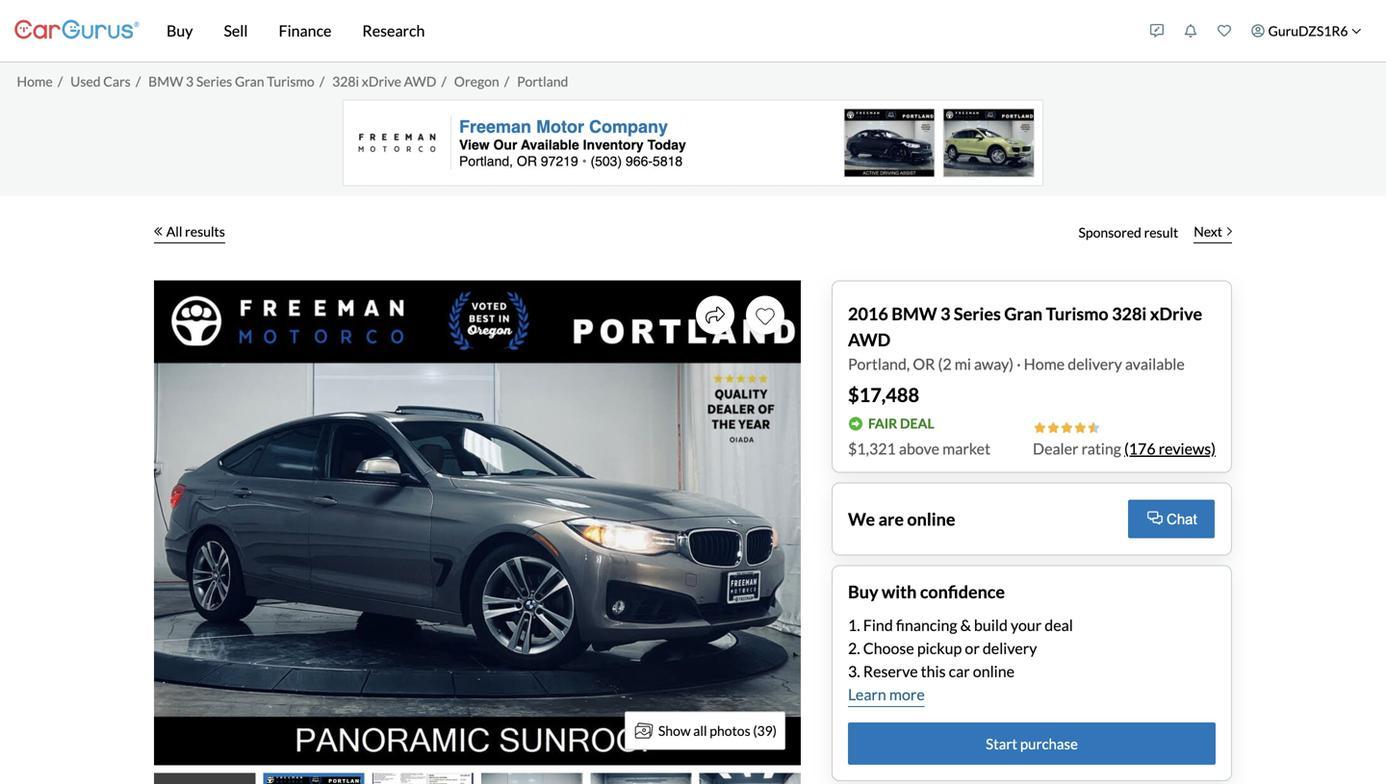Task type: vqa. For each thing, say whether or not it's contained in the screenshot.
second Get
no



Task type: locate. For each thing, give the bounding box(es) containing it.
show all photos (39)
[[659, 723, 777, 740]]

gran
[[235, 73, 264, 89], [1005, 303, 1043, 325]]

oregon link
[[454, 73, 499, 89]]

awd
[[404, 73, 437, 89], [848, 329, 891, 351]]

used cars link
[[70, 73, 131, 89]]

dealer
[[1033, 440, 1079, 458]]

tab list
[[154, 774, 801, 785]]

0 horizontal spatial 3
[[186, 73, 194, 89]]

online right are
[[907, 509, 956, 530]]

buy with confidence
[[848, 582, 1005, 603]]

add a car review image
[[1151, 24, 1164, 38]]

gurudzs1r6 menu
[[1141, 4, 1372, 58]]

1 vertical spatial 3
[[941, 303, 951, 325]]

0 horizontal spatial series
[[196, 73, 232, 89]]

0 vertical spatial online
[[907, 509, 956, 530]]

all
[[694, 723, 707, 740]]

finance button
[[263, 0, 347, 62]]

online inside find financing & build your deal choose pickup or delivery reserve this car online learn more
[[973, 663, 1015, 681]]

chevron double left image
[[154, 227, 162, 236]]

2016 bmw 3 series gran turismo 328i xdrive awd portland, or (2 mi away) · home delivery available
[[848, 303, 1203, 374]]

1 vertical spatial series
[[954, 303, 1001, 325]]

online
[[907, 509, 956, 530], [973, 663, 1015, 681]]

all
[[166, 223, 182, 240]]

results
[[185, 223, 225, 240]]

/ right 'cars'
[[136, 73, 141, 89]]

bmw 3 series gran turismo link
[[148, 73, 315, 89]]

1 horizontal spatial xdrive
[[1150, 303, 1203, 325]]

we
[[848, 509, 875, 530]]

research
[[362, 21, 425, 40]]

3
[[186, 73, 194, 89], [941, 303, 951, 325]]

1 vertical spatial turismo
[[1046, 303, 1109, 325]]

view vehicle photo 3 image
[[372, 774, 474, 785]]

with
[[882, 582, 917, 603]]

$17,488
[[848, 384, 920, 407]]

0 vertical spatial home
[[17, 73, 53, 89]]

328i up available
[[1112, 303, 1147, 325]]

bmw right 'cars'
[[148, 73, 183, 89]]

1 vertical spatial home
[[1024, 355, 1065, 374]]

share image
[[706, 306, 725, 325]]

0 horizontal spatial turismo
[[267, 73, 315, 89]]

bmw
[[148, 73, 183, 89], [892, 303, 937, 325]]

1 horizontal spatial bmw
[[892, 303, 937, 325]]

&
[[961, 616, 971, 635]]

/ down finance dropdown button on the top of page
[[320, 73, 325, 89]]

0 horizontal spatial awd
[[404, 73, 437, 89]]

turismo
[[267, 73, 315, 89], [1046, 303, 1109, 325]]

turismo down sponsored
[[1046, 303, 1109, 325]]

turismo inside 2016 bmw 3 series gran turismo 328i xdrive awd portland, or (2 mi away) · home delivery available
[[1046, 303, 1109, 325]]

4 / from the left
[[442, 73, 447, 89]]

home / used cars / bmw 3 series gran turismo / 328i xdrive awd / oregon / portland
[[17, 73, 569, 89]]

build
[[974, 616, 1008, 635]]

online down or
[[973, 663, 1015, 681]]

328i inside 2016 bmw 3 series gran turismo 328i xdrive awd portland, or (2 mi away) · home delivery available
[[1112, 303, 1147, 325]]

1 horizontal spatial gran
[[1005, 303, 1043, 325]]

3 down buy popup button
[[186, 73, 194, 89]]

finance
[[279, 21, 332, 40]]

find financing & build your deal choose pickup or delivery reserve this car online learn more
[[848, 616, 1074, 704]]

financing
[[896, 616, 958, 635]]

1 vertical spatial xdrive
[[1150, 303, 1203, 325]]

available
[[1126, 355, 1185, 374]]

2016
[[848, 303, 889, 325]]

1 horizontal spatial series
[[954, 303, 1001, 325]]

confidence
[[920, 582, 1005, 603]]

turismo down finance dropdown button on the top of page
[[267, 73, 315, 89]]

gran down sell dropdown button at the top
[[235, 73, 264, 89]]

3 inside 2016 bmw 3 series gran turismo 328i xdrive awd portland, or (2 mi away) · home delivery available
[[941, 303, 951, 325]]

awd left oregon link
[[404, 73, 437, 89]]

gurudzs1r6 menu item
[[1242, 4, 1372, 58]]

bmw right 2016
[[892, 303, 937, 325]]

awd down 2016
[[848, 329, 891, 351]]

home
[[17, 73, 53, 89], [1024, 355, 1065, 374]]

home left used
[[17, 73, 53, 89]]

buy
[[167, 21, 193, 40], [848, 582, 879, 603]]

1 horizontal spatial 3
[[941, 303, 951, 325]]

buy left with
[[848, 582, 879, 603]]

xdrive
[[362, 73, 401, 89], [1150, 303, 1203, 325]]

0 vertical spatial 328i
[[332, 73, 359, 89]]

1 horizontal spatial awd
[[848, 329, 891, 351]]

1 horizontal spatial buy
[[848, 582, 879, 603]]

fair
[[869, 416, 898, 432]]

chat
[[1167, 512, 1198, 528]]

0 vertical spatial gran
[[235, 73, 264, 89]]

away)
[[975, 355, 1014, 374]]

view vehicle photo 6 image
[[700, 774, 801, 785]]

delivery
[[1068, 355, 1123, 374], [983, 639, 1037, 658]]

vehicle full photo image
[[154, 281, 801, 766]]

/ right oregon link
[[505, 73, 510, 89]]

home right ·
[[1024, 355, 1065, 374]]

buy inside popup button
[[167, 21, 193, 40]]

cargurus logo homepage link link
[[14, 3, 140, 58]]

user icon image
[[1252, 24, 1265, 38]]

/
[[58, 73, 63, 89], [136, 73, 141, 89], [320, 73, 325, 89], [442, 73, 447, 89], [505, 73, 510, 89]]

open notifications image
[[1184, 24, 1198, 38]]

1 vertical spatial buy
[[848, 582, 879, 603]]

0 vertical spatial 3
[[186, 73, 194, 89]]

series
[[196, 73, 232, 89], [954, 303, 1001, 325]]

result
[[1145, 224, 1179, 241]]

gran up ·
[[1005, 303, 1043, 325]]

1 vertical spatial bmw
[[892, 303, 937, 325]]

view vehicle photo 1 image
[[154, 774, 256, 785]]

1 vertical spatial online
[[973, 663, 1015, 681]]

buy left sell
[[167, 21, 193, 40]]

0 vertical spatial xdrive
[[362, 73, 401, 89]]

xdrive up available
[[1150, 303, 1203, 325]]

show all photos (39) link
[[625, 712, 786, 751]]

delivery inside 2016 bmw 3 series gran turismo 328i xdrive awd portland, or (2 mi away) · home delivery available
[[1068, 355, 1123, 374]]

sell button
[[208, 0, 263, 62]]

delivery left available
[[1068, 355, 1123, 374]]

0 horizontal spatial xdrive
[[362, 73, 401, 89]]

/ left used
[[58, 73, 63, 89]]

328i down finance dropdown button on the top of page
[[332, 73, 359, 89]]

3 up the (2
[[941, 303, 951, 325]]

start purchase
[[986, 736, 1078, 753]]

1 horizontal spatial 328i
[[1112, 303, 1147, 325]]

all results
[[166, 223, 225, 240]]

view vehicle photo 2 image
[[263, 774, 365, 785]]

cargurus logo homepage link image
[[14, 3, 140, 58]]

buy for buy
[[167, 21, 193, 40]]

0 vertical spatial buy
[[167, 21, 193, 40]]

0 horizontal spatial delivery
[[983, 639, 1037, 658]]

advertisement region
[[343, 100, 1044, 186]]

buy button
[[151, 0, 208, 62]]

328i
[[332, 73, 359, 89], [1112, 303, 1147, 325]]

we are online
[[848, 509, 956, 530]]

choose
[[864, 639, 915, 658]]

series down sell dropdown button at the top
[[196, 73, 232, 89]]

1 horizontal spatial delivery
[[1068, 355, 1123, 374]]

1 vertical spatial 328i
[[1112, 303, 1147, 325]]

0 horizontal spatial 328i
[[332, 73, 359, 89]]

0 horizontal spatial buy
[[167, 21, 193, 40]]

1 horizontal spatial online
[[973, 663, 1015, 681]]

xdrive down research "popup button"
[[362, 73, 401, 89]]

$1,321 above market
[[848, 440, 991, 458]]

1 vertical spatial gran
[[1005, 303, 1043, 325]]

learn more link
[[848, 684, 925, 708]]

deal
[[900, 416, 935, 432]]

1 horizontal spatial turismo
[[1046, 303, 1109, 325]]

1 vertical spatial delivery
[[983, 639, 1037, 658]]

/ left oregon
[[442, 73, 447, 89]]

cars
[[103, 73, 131, 89]]

1 horizontal spatial home
[[1024, 355, 1065, 374]]

next link
[[1187, 211, 1240, 254]]

0 vertical spatial delivery
[[1068, 355, 1123, 374]]

are
[[879, 509, 904, 530]]

0 horizontal spatial bmw
[[148, 73, 183, 89]]

series up mi
[[954, 303, 1001, 325]]

research button
[[347, 0, 440, 62]]

1 vertical spatial awd
[[848, 329, 891, 351]]

delivery inside find financing & build your deal choose pickup or delivery reserve this car online learn more
[[983, 639, 1037, 658]]

delivery down your
[[983, 639, 1037, 658]]

menu bar
[[140, 0, 1141, 62]]

3 / from the left
[[320, 73, 325, 89]]

·
[[1017, 355, 1021, 374]]

gurudzs1r6 button
[[1242, 4, 1372, 58]]

home inside 2016 bmw 3 series gran turismo 328i xdrive awd portland, or (2 mi away) · home delivery available
[[1024, 355, 1065, 374]]



Task type: describe. For each thing, give the bounding box(es) containing it.
view vehicle photo 5 image
[[591, 774, 692, 785]]

more
[[890, 686, 925, 704]]

gran inside 2016 bmw 3 series gran turismo 328i xdrive awd portland, or (2 mi away) · home delivery available
[[1005, 303, 1043, 325]]

1 / from the left
[[58, 73, 63, 89]]

328i xdrive awd link
[[332, 73, 437, 89]]

or
[[913, 355, 935, 374]]

home link
[[17, 73, 53, 89]]

your
[[1011, 616, 1042, 635]]

5 / from the left
[[505, 73, 510, 89]]

chat button
[[1129, 500, 1215, 539]]

sponsored result
[[1079, 224, 1179, 241]]

(176
[[1125, 440, 1156, 458]]

next
[[1194, 223, 1223, 240]]

0 vertical spatial awd
[[404, 73, 437, 89]]

pickup
[[918, 639, 962, 658]]

saved cars image
[[1218, 24, 1232, 38]]

(39)
[[753, 723, 777, 740]]

fair deal
[[869, 416, 935, 432]]

chevron right image
[[1228, 227, 1233, 236]]

above
[[899, 440, 940, 458]]

0 vertical spatial series
[[196, 73, 232, 89]]

this
[[921, 663, 946, 681]]

buy for buy with confidence
[[848, 582, 879, 603]]

0 horizontal spatial online
[[907, 509, 956, 530]]

show
[[659, 723, 691, 740]]

series inside 2016 bmw 3 series gran turismo 328i xdrive awd portland, or (2 mi away) · home delivery available
[[954, 303, 1001, 325]]

or
[[965, 639, 980, 658]]

awd inside 2016 bmw 3 series gran turismo 328i xdrive awd portland, or (2 mi away) · home delivery available
[[848, 329, 891, 351]]

2 / from the left
[[136, 73, 141, 89]]

photos
[[710, 723, 751, 740]]

rating
[[1082, 440, 1122, 458]]

dealer rating (176 reviews)
[[1033, 440, 1216, 458]]

xdrive inside 2016 bmw 3 series gran turismo 328i xdrive awd portland, or (2 mi away) · home delivery available
[[1150, 303, 1203, 325]]

market
[[943, 440, 991, 458]]

$1,321
[[848, 440, 896, 458]]

used
[[70, 73, 101, 89]]

0 vertical spatial turismo
[[267, 73, 315, 89]]

reserve
[[864, 663, 918, 681]]

mi
[[955, 355, 972, 374]]

chat image
[[1148, 512, 1163, 525]]

deal
[[1045, 616, 1074, 635]]

view vehicle photo 4 image
[[481, 774, 583, 785]]

find
[[864, 616, 893, 635]]

sell
[[224, 21, 248, 40]]

reviews)
[[1159, 440, 1216, 458]]

0 horizontal spatial home
[[17, 73, 53, 89]]

bmw inside 2016 bmw 3 series gran turismo 328i xdrive awd portland, or (2 mi away) · home delivery available
[[892, 303, 937, 325]]

learn
[[848, 686, 887, 704]]

menu bar containing buy
[[140, 0, 1141, 62]]

gurudzs1r6
[[1269, 23, 1349, 39]]

car
[[949, 663, 970, 681]]

purchase
[[1021, 736, 1078, 753]]

(176 reviews) button
[[1125, 438, 1216, 461]]

start purchase button
[[848, 723, 1216, 766]]

sponsored
[[1079, 224, 1142, 241]]

portland,
[[848, 355, 910, 374]]

0 horizontal spatial gran
[[235, 73, 264, 89]]

chevron down image
[[1352, 26, 1362, 36]]

portland
[[517, 73, 569, 89]]

0 vertical spatial bmw
[[148, 73, 183, 89]]

(2
[[938, 355, 952, 374]]

start
[[986, 736, 1018, 753]]

all results link
[[154, 211, 225, 254]]

oregon
[[454, 73, 499, 89]]



